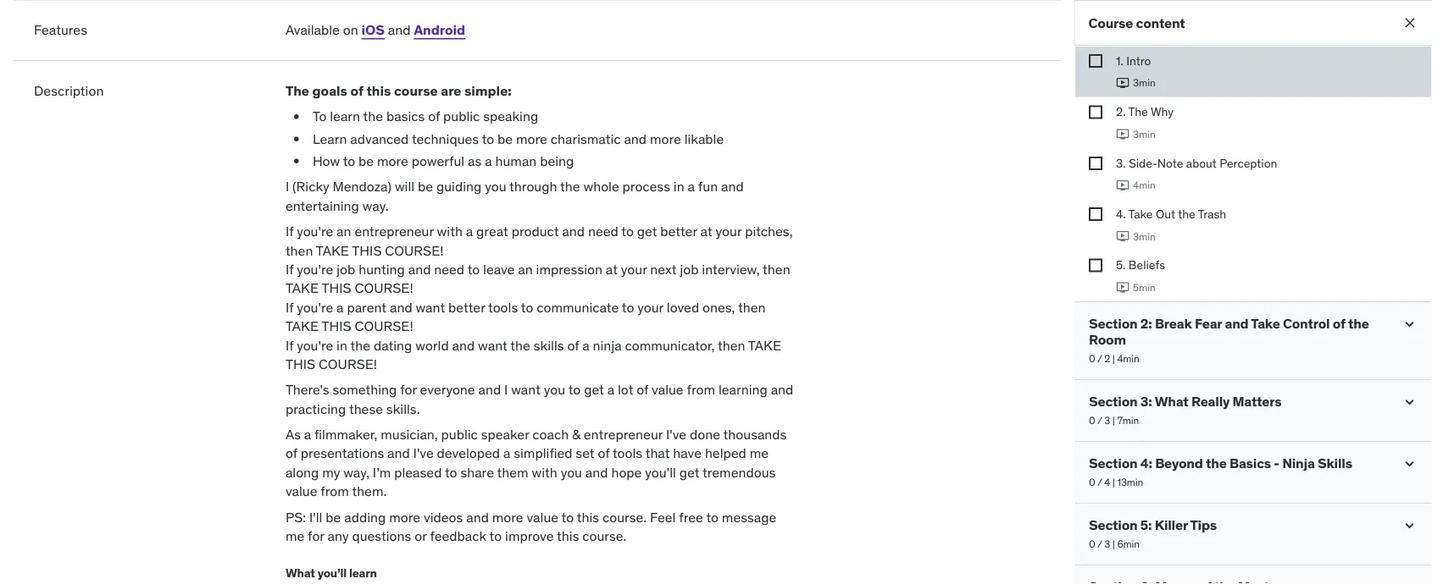 Task type: describe. For each thing, give the bounding box(es) containing it.
2. the why
[[1116, 104, 1173, 119]]

more up improve
[[492, 509, 523, 526]]

a left fun
[[688, 178, 695, 195]]

section for 7min
[[1089, 393, 1137, 411]]

my
[[322, 464, 340, 482]]

beliefs
[[1128, 258, 1165, 273]]

techniques
[[412, 130, 479, 147]]

this up hunting
[[352, 242, 382, 259]]

2
[[1104, 352, 1110, 366]]

on
[[343, 21, 358, 39]]

2:
[[1140, 315, 1152, 333]]

speaker
[[481, 426, 529, 444]]

2 horizontal spatial value
[[652, 381, 684, 399]]

what inside section 3: what really matters 0 / 3 | 7min
[[1154, 393, 1188, 411]]

this up there's at left
[[286, 356, 315, 373]]

musician,
[[381, 426, 438, 444]]

of right 'goals'
[[350, 82, 363, 99]]

out
[[1156, 207, 1175, 222]]

0 vertical spatial your
[[716, 223, 742, 240]]

ninja
[[1282, 455, 1315, 473]]

1 vertical spatial i
[[504, 381, 508, 399]]

to right free
[[706, 509, 719, 526]]

7min
[[1117, 414, 1139, 427]]

about
[[1186, 155, 1217, 171]]

4.
[[1116, 207, 1126, 222]]

skills.
[[386, 400, 420, 418]]

1 vertical spatial you'll
[[318, 566, 347, 581]]

killer
[[1155, 517, 1188, 534]]

3. side-note about perception
[[1116, 155, 1277, 171]]

6min
[[1117, 538, 1139, 551]]

2 vertical spatial your
[[638, 299, 664, 316]]

to left the leave
[[468, 261, 480, 278]]

be down speaking
[[498, 130, 513, 147]]

course! down entrepreneur
[[385, 242, 444, 259]]

as
[[468, 152, 482, 170]]

1 vertical spatial in
[[337, 337, 347, 354]]

to
[[313, 108, 327, 125]]

3:
[[1140, 393, 1152, 411]]

process
[[623, 178, 670, 195]]

presentations
[[301, 445, 384, 463]]

1 vertical spatial get
[[584, 381, 604, 399]]

0 horizontal spatial for
[[308, 528, 324, 545]]

of right the "set"
[[598, 445, 610, 463]]

course content
[[1089, 14, 1185, 31]]

section 4: beyond the basics - ninja skills button
[[1089, 455, 1387, 473]]

set
[[576, 445, 595, 463]]

xsmall image for 1. intro
[[1089, 54, 1102, 68]]

world
[[416, 337, 449, 354]]

done
[[690, 426, 720, 444]]

section for room
[[1089, 315, 1137, 333]]

xsmall image for 3. side-note about perception
[[1089, 157, 1102, 170]]

really
[[1191, 393, 1230, 411]]

interview,
[[702, 261, 760, 278]]

be down 'advanced'
[[359, 152, 374, 170]]

why
[[1150, 104, 1173, 119]]

then down ones,
[[718, 337, 745, 354]]

the right out
[[1178, 207, 1195, 222]]

3min for the
[[1133, 128, 1155, 141]]

0 horizontal spatial from
[[321, 483, 349, 501]]

play the why image
[[1116, 127, 1129, 141]]

0 vertical spatial course.
[[603, 509, 647, 526]]

section inside section 5: killer tips 0 / 3 | 6min
[[1089, 517, 1137, 534]]

to down simplified
[[562, 509, 574, 526]]

to up coach
[[568, 381, 581, 399]]

of right the lot
[[637, 381, 649, 399]]

xsmall image for 2. the why
[[1089, 105, 1102, 119]]

small image for section 2: break fear and take control of the room
[[1401, 316, 1418, 333]]

side-
[[1128, 155, 1157, 171]]

1 vertical spatial value
[[286, 483, 317, 501]]

course
[[1089, 14, 1133, 31]]

1 vertical spatial you
[[544, 381, 565, 399]]

a right as at the left
[[304, 426, 311, 444]]

loved
[[667, 299, 699, 316]]

then right ones,
[[738, 299, 766, 316]]

1 horizontal spatial need
[[588, 223, 618, 240]]

section 3: what really matters button
[[1089, 393, 1387, 411]]

these
[[349, 400, 383, 418]]

the inside section 4: beyond the basics - ninja skills 0 / 4 | 13min
[[1206, 455, 1226, 473]]

1 you're from the top
[[297, 223, 333, 240]]

entertaining
[[286, 197, 359, 214]]

2.
[[1116, 104, 1126, 119]]

to down process
[[621, 223, 634, 240]]

0 inside section 5: killer tips 0 / 3 | 6min
[[1089, 538, 1095, 551]]

tips
[[1190, 517, 1217, 534]]

impression
[[536, 261, 603, 278]]

and inside section 2: break fear and take control of the room 0 / 2 | 4min
[[1225, 315, 1248, 333]]

practicing
[[286, 400, 346, 418]]

section 5: killer tips button
[[1089, 517, 1387, 534]]

dating
[[374, 337, 412, 354]]

and up feedback at the left
[[466, 509, 489, 526]]

1 horizontal spatial me
[[750, 445, 769, 463]]

communicate
[[537, 299, 619, 316]]

mendoza)
[[333, 178, 392, 195]]

there's
[[286, 381, 329, 399]]

basics
[[1229, 455, 1271, 473]]

2 job from the left
[[680, 261, 699, 278]]

play beliefs image
[[1116, 281, 1129, 295]]

human
[[495, 152, 537, 170]]

4 if from the top
[[286, 337, 293, 354]]

more down 'advanced'
[[377, 152, 408, 170]]

and down the "set"
[[586, 464, 608, 482]]

| inside section 5: killer tips 0 / 3 | 6min
[[1112, 538, 1115, 551]]

questions
[[352, 528, 411, 545]]

to left communicate
[[521, 299, 533, 316]]

simple:
[[464, 82, 512, 99]]

and right learning
[[771, 381, 794, 399]]

feedback
[[430, 528, 487, 545]]

a right 'as'
[[485, 152, 492, 170]]

-
[[1274, 455, 1279, 473]]

guiding
[[436, 178, 482, 195]]

learn inside the goals of this course are simple: to learn the basics of public speaking learn advanced techniques to be more charismatic and more likable how to be more powerful as a human being i (ricky mendoza) will be guiding you through the whole process in a fun and entertaining way. if you're an entrepreneur with a great product and need to get better at your pitches, then take this course! if you're job hunting and need to leave an impression at your next job interview, then take this course! if you're a parent and want better tools to communicate to your loved ones, then take this course! if you're in the dating world and want the skills of a ninja communicator, then take this course! there's something for everyone and i want you to get a lot of value from learning and practicing these skills. as a filmmaker, musician, public speaker coach & entrepreneur i've done thousands of presentations and i've developed a simplified set of tools that have helped me along my way, i'm pleased to share them with you and hope you'll get tremendous value from them. ps: i'll be adding more videos and more value to this course. feel free to message me for any questions or feedback to improve this course.
[[330, 108, 360, 125]]

that
[[646, 445, 670, 463]]

4min inside section 2: break fear and take control of the room 0 / 2 | 4min
[[1117, 352, 1139, 366]]

the left skills
[[511, 337, 530, 354]]

pleased
[[394, 464, 442, 482]]

0 vertical spatial take
[[1128, 207, 1153, 222]]

play take out the trash image
[[1116, 230, 1129, 243]]

section 2: break fear and take control of the room 0 / 2 | 4min
[[1089, 315, 1369, 366]]

fear
[[1195, 315, 1222, 333]]

/ inside section 4: beyond the basics - ninja skills 0 / 4 | 13min
[[1097, 476, 1102, 489]]

1 horizontal spatial for
[[400, 381, 417, 399]]

a down speaker
[[503, 445, 511, 463]]

control
[[1283, 315, 1330, 333]]

take inside section 2: break fear and take control of the room 0 / 2 | 4min
[[1251, 315, 1280, 333]]

tremendous
[[703, 464, 776, 482]]

features
[[34, 21, 87, 39]]

any
[[328, 528, 349, 545]]

3.
[[1116, 155, 1126, 171]]

adding
[[344, 509, 386, 526]]

1 horizontal spatial get
[[637, 223, 657, 240]]

and right parent
[[390, 299, 412, 316]]

learning
[[719, 381, 768, 399]]

ios link
[[362, 21, 385, 39]]

then down pitches,
[[763, 261, 790, 278]]

13min
[[1117, 476, 1143, 489]]

course! up 'dating'
[[355, 318, 413, 335]]

1 vertical spatial what
[[286, 566, 315, 581]]

| inside section 3: what really matters 0 / 3 | 7min
[[1112, 414, 1115, 427]]

charismatic
[[551, 130, 621, 147]]

of right skills
[[567, 337, 579, 354]]

them
[[497, 464, 529, 482]]

fun
[[698, 178, 718, 195]]

a left the lot
[[607, 381, 615, 399]]

message
[[722, 509, 777, 526]]

4. take out the trash
[[1116, 207, 1226, 222]]

course
[[394, 82, 438, 99]]

1 vertical spatial me
[[286, 528, 304, 545]]

be right i'll
[[326, 509, 341, 526]]

ps:
[[286, 509, 306, 526]]

through
[[509, 178, 557, 195]]

0 horizontal spatial an
[[337, 223, 351, 240]]

2 vertical spatial want
[[511, 381, 541, 399]]

along
[[286, 464, 319, 482]]

course! down hunting
[[355, 280, 413, 297]]

videos
[[424, 509, 463, 526]]

xsmall image for 5. beliefs
[[1089, 259, 1102, 273]]

and right ios
[[388, 21, 411, 39]]

3min for intro
[[1133, 76, 1155, 89]]

0 vertical spatial from
[[687, 381, 715, 399]]

available on ios and android
[[286, 21, 465, 39]]

break
[[1155, 315, 1192, 333]]

skills
[[534, 337, 564, 354]]

more up human
[[516, 130, 547, 147]]

developed
[[437, 445, 500, 463]]

1 horizontal spatial value
[[527, 509, 559, 526]]

communicator,
[[625, 337, 715, 354]]

2 if from the top
[[286, 261, 293, 278]]

1 vertical spatial this
[[577, 509, 599, 526]]

this up parent
[[322, 280, 351, 297]]



Task type: locate. For each thing, give the bounding box(es) containing it.
and right fun
[[721, 178, 744, 195]]

0 vertical spatial get
[[637, 223, 657, 240]]

1 vertical spatial from
[[321, 483, 349, 501]]

4min right 2
[[1117, 352, 1139, 366]]

3min for take
[[1133, 230, 1155, 243]]

1 horizontal spatial in
[[674, 178, 685, 195]]

3 left 7min at the bottom right of the page
[[1104, 414, 1110, 427]]

5:
[[1140, 517, 1152, 534]]

your left next
[[621, 261, 647, 278]]

/ left 7min at the bottom right of the page
[[1097, 414, 1102, 427]]

3 / from the top
[[1097, 476, 1102, 489]]

3
[[1104, 414, 1110, 427], [1104, 538, 1110, 551]]

0 left 6min
[[1089, 538, 1095, 551]]

1 vertical spatial public
[[441, 426, 478, 444]]

0 horizontal spatial get
[[584, 381, 604, 399]]

2 horizontal spatial get
[[680, 464, 700, 482]]

and up process
[[624, 130, 647, 147]]

1 vertical spatial need
[[434, 261, 465, 278]]

1 xsmall image from the top
[[1089, 105, 1102, 119]]

for up the skills.
[[400, 381, 417, 399]]

an right the leave
[[518, 261, 533, 278]]

section 5: killer tips 0 / 3 | 6min
[[1089, 517, 1217, 551]]

1 small image from the top
[[1401, 316, 1418, 333]]

0 vertical spatial i
[[286, 178, 289, 195]]

4min right the play side-note about perception icon
[[1133, 179, 1155, 192]]

small image for section 4: beyond the basics - ninja skills
[[1401, 456, 1418, 473]]

0 vertical spatial you
[[485, 178, 506, 195]]

1 horizontal spatial from
[[687, 381, 715, 399]]

this left 'course'
[[366, 82, 391, 99]]

0 horizontal spatial take
[[1128, 207, 1153, 222]]

the inside the goals of this course are simple: to learn the basics of public speaking learn advanced techniques to be more charismatic and more likable how to be more powerful as a human being i (ricky mendoza) will be guiding you through the whole process in a fun and entertaining way. if you're an entrepreneur with a great product and need to get better at your pitches, then take this course! if you're job hunting and need to leave an impression at your next job interview, then take this course! if you're a parent and want better tools to communicate to your loved ones, then take this course! if you're in the dating world and want the skills of a ninja communicator, then take this course! there's something for everyone and i want you to get a lot of value from learning and practicing these skills. as a filmmaker, musician, public speaker coach & entrepreneur i've done thousands of presentations and i've developed a simplified set of tools that have helped me along my way, i'm pleased to share them with you and hope you'll get tremendous value from them. ps: i'll be adding more videos and more value to this course. feel free to message me for any questions or feedback to improve this course.
[[286, 82, 309, 99]]

0 vertical spatial public
[[443, 108, 480, 125]]

0 vertical spatial xsmall image
[[1089, 105, 1102, 119]]

a
[[485, 152, 492, 170], [688, 178, 695, 195], [466, 223, 473, 240], [337, 299, 344, 316], [582, 337, 590, 354], [607, 381, 615, 399], [304, 426, 311, 444], [503, 445, 511, 463]]

0 horizontal spatial what
[[286, 566, 315, 581]]

public up developed
[[441, 426, 478, 444]]

1 section from the top
[[1089, 315, 1137, 333]]

0 horizontal spatial value
[[286, 483, 317, 501]]

0 horizontal spatial tools
[[488, 299, 518, 316]]

2 vertical spatial xsmall image
[[1089, 259, 1102, 273]]

xsmall image
[[1089, 54, 1102, 68], [1089, 208, 1102, 221], [1089, 259, 1102, 273]]

from
[[687, 381, 715, 399], [321, 483, 349, 501]]

better up next
[[661, 223, 697, 240]]

section inside section 4: beyond the basics - ninja skills 0 / 4 | 13min
[[1089, 455, 1137, 473]]

goals
[[312, 82, 347, 99]]

are
[[441, 82, 461, 99]]

0 vertical spatial you'll
[[645, 464, 676, 482]]

you'll
[[645, 464, 676, 482], [318, 566, 347, 581]]

4 | from the top
[[1112, 538, 1115, 551]]

from left learning
[[687, 381, 715, 399]]

me down ps:
[[286, 528, 304, 545]]

the
[[363, 108, 383, 125], [560, 178, 580, 195], [1178, 207, 1195, 222], [1348, 315, 1369, 333], [350, 337, 370, 354], [511, 337, 530, 354], [1206, 455, 1226, 473]]

1 horizontal spatial with
[[532, 464, 557, 482]]

0 vertical spatial with
[[437, 223, 463, 240]]

and
[[388, 21, 411, 39], [624, 130, 647, 147], [721, 178, 744, 195], [562, 223, 585, 240], [408, 261, 431, 278], [390, 299, 412, 316], [1225, 315, 1248, 333], [452, 337, 475, 354], [478, 381, 501, 399], [771, 381, 794, 399], [586, 464, 608, 482], [466, 509, 489, 526]]

1 vertical spatial your
[[621, 261, 647, 278]]

learn right to
[[330, 108, 360, 125]]

want up world on the left bottom of the page
[[416, 299, 445, 316]]

close course content sidebar image
[[1402, 14, 1419, 31]]

(ricky
[[292, 178, 329, 195]]

note
[[1157, 155, 1183, 171]]

tools down the leave
[[488, 299, 518, 316]]

advanced
[[350, 130, 409, 147]]

better
[[661, 223, 697, 240], [448, 299, 485, 316]]

simplified
[[514, 445, 572, 463]]

job
[[337, 261, 355, 278], [680, 261, 699, 278]]

1 vertical spatial at
[[606, 261, 618, 278]]

to down developed
[[445, 464, 457, 482]]

0 vertical spatial me
[[750, 445, 769, 463]]

you'll down the any
[[318, 566, 347, 581]]

/ inside section 3: what really matters 0 / 3 | 7min
[[1097, 414, 1102, 427]]

0 horizontal spatial i
[[286, 178, 289, 195]]

1 vertical spatial 4min
[[1117, 352, 1139, 366]]

4 small image from the top
[[1401, 518, 1418, 535]]

2 vertical spatial this
[[557, 528, 579, 545]]

2 vertical spatial value
[[527, 509, 559, 526]]

2 you're from the top
[[297, 261, 333, 278]]

xsmall image
[[1089, 105, 1102, 119], [1089, 157, 1102, 170]]

get down have
[[680, 464, 700, 482]]

xsmall image for 4. take out the trash
[[1089, 208, 1102, 221]]

3 if from the top
[[286, 299, 293, 316]]

0 horizontal spatial better
[[448, 299, 485, 316]]

available
[[286, 21, 340, 39]]

| inside section 4: beyond the basics - ninja skills 0 / 4 | 13min
[[1112, 476, 1115, 489]]

0 vertical spatial this
[[366, 82, 391, 99]]

0 horizontal spatial me
[[286, 528, 304, 545]]

0 horizontal spatial need
[[434, 261, 465, 278]]

1 vertical spatial learn
[[349, 566, 377, 581]]

1 horizontal spatial an
[[518, 261, 533, 278]]

hope
[[611, 464, 642, 482]]

0 vertical spatial what
[[1154, 393, 1188, 411]]

the left 'dating'
[[350, 337, 370, 354]]

filmmaker,
[[315, 426, 377, 444]]

0 vertical spatial want
[[416, 299, 445, 316]]

and right fear
[[1225, 315, 1248, 333]]

course. down hope at the left bottom
[[583, 528, 627, 545]]

small image for section 3: what really matters
[[1401, 394, 1418, 411]]

section inside section 3: what really matters 0 / 3 | 7min
[[1089, 393, 1137, 411]]

2 vertical spatial you
[[561, 464, 582, 482]]

3 xsmall image from the top
[[1089, 259, 1102, 273]]

& entrepreneur i've
[[572, 426, 687, 444]]

/ left 2
[[1097, 352, 1102, 366]]

0 vertical spatial 4min
[[1133, 179, 1155, 192]]

a left the great
[[466, 223, 473, 240]]

1 0 from the top
[[1089, 352, 1095, 366]]

to
[[482, 130, 494, 147], [343, 152, 355, 170], [621, 223, 634, 240], [468, 261, 480, 278], [521, 299, 533, 316], [622, 299, 634, 316], [568, 381, 581, 399], [445, 464, 457, 482], [562, 509, 574, 526], [706, 509, 719, 526], [490, 528, 502, 545]]

a left ninja
[[582, 337, 590, 354]]

0 vertical spatial the
[[286, 82, 309, 99]]

public
[[443, 108, 480, 125], [441, 426, 478, 444]]

2 xsmall image from the top
[[1089, 208, 1102, 221]]

to right the how
[[343, 152, 355, 170]]

with left the great
[[437, 223, 463, 240]]

0 inside section 2: break fear and take control of the room 0 / 2 | 4min
[[1089, 352, 1095, 366]]

section inside section 2: break fear and take control of the room 0 / 2 | 4min
[[1089, 315, 1137, 333]]

1 xsmall image from the top
[[1089, 54, 1102, 68]]

2 3min from the top
[[1133, 128, 1155, 141]]

what right the 3:
[[1154, 393, 1188, 411]]

will
[[395, 178, 415, 195]]

4:
[[1140, 455, 1152, 473]]

the up 'advanced'
[[363, 108, 383, 125]]

course! up something
[[319, 356, 377, 373]]

public up techniques
[[443, 108, 480, 125]]

0 vertical spatial 3
[[1104, 414, 1110, 427]]

1 vertical spatial an
[[518, 261, 533, 278]]

section for /
[[1089, 455, 1137, 473]]

learn down questions
[[349, 566, 377, 581]]

1 | from the top
[[1112, 352, 1115, 366]]

you up coach
[[544, 381, 565, 399]]

this right improve
[[557, 528, 579, 545]]

1 job from the left
[[337, 261, 355, 278]]

0 horizontal spatial in
[[337, 337, 347, 354]]

powerful
[[412, 152, 465, 170]]

2 / from the top
[[1097, 414, 1102, 427]]

1 vertical spatial 3
[[1104, 538, 1110, 551]]

3 small image from the top
[[1401, 456, 1418, 473]]

small image for section 5: killer tips
[[1401, 518, 1418, 535]]

2 small image from the top
[[1401, 394, 1418, 411]]

section 2: break fear and take control of the room button
[[1089, 315, 1387, 349]]

1 horizontal spatial tools
[[613, 445, 642, 463]]

leave
[[483, 261, 515, 278]]

1 vertical spatial the
[[1128, 104, 1148, 119]]

in left fun
[[674, 178, 685, 195]]

| right 4
[[1112, 476, 1115, 489]]

the inside section 2: break fear and take control of the room 0 / 2 | 4min
[[1348, 315, 1369, 333]]

1 vertical spatial take
[[1251, 315, 1280, 333]]

and up impression
[[562, 223, 585, 240]]

1 horizontal spatial what
[[1154, 393, 1188, 411]]

want up speaker
[[511, 381, 541, 399]]

trash
[[1198, 207, 1226, 222]]

3 inside section 3: what really matters 0 / 3 | 7min
[[1104, 414, 1110, 427]]

take right 4. at the right of the page
[[1128, 207, 1153, 222]]

learn
[[313, 130, 347, 147]]

perception
[[1219, 155, 1277, 171]]

job left hunting
[[337, 261, 355, 278]]

to right communicate
[[622, 299, 634, 316]]

and right world on the left bottom of the page
[[452, 337, 475, 354]]

what
[[1154, 393, 1188, 411], [286, 566, 315, 581]]

0 vertical spatial value
[[652, 381, 684, 399]]

intro
[[1126, 53, 1151, 68]]

1 vertical spatial xsmall image
[[1089, 208, 1102, 221]]

to left improve
[[490, 528, 502, 545]]

3min right play the why image
[[1133, 128, 1155, 141]]

this down parent
[[322, 318, 351, 335]]

ones,
[[703, 299, 735, 316]]

the down being
[[560, 178, 580, 195]]

improve
[[505, 528, 554, 545]]

value down along
[[286, 483, 317, 501]]

/ left 6min
[[1097, 538, 1102, 551]]

1 / from the top
[[1097, 352, 1102, 366]]

3 3min from the top
[[1133, 230, 1155, 243]]

0 vertical spatial for
[[400, 381, 417, 399]]

1 vertical spatial 3min
[[1133, 128, 1155, 141]]

way.
[[363, 197, 389, 214]]

2 xsmall image from the top
[[1089, 157, 1102, 170]]

1 horizontal spatial at
[[701, 223, 713, 240]]

have
[[673, 445, 702, 463]]

more left likable at the top
[[650, 130, 681, 147]]

/
[[1097, 352, 1102, 366], [1097, 414, 1102, 427], [1097, 476, 1102, 489], [1097, 538, 1102, 551]]

and right everyone
[[478, 381, 501, 399]]

as
[[286, 426, 301, 444]]

get up next
[[637, 223, 657, 240]]

then down entertaining
[[286, 242, 313, 259]]

this
[[352, 242, 382, 259], [322, 280, 351, 297], [322, 318, 351, 335], [286, 356, 315, 373]]

your up "interview," on the top
[[716, 223, 742, 240]]

0 vertical spatial 3min
[[1133, 76, 1155, 89]]

0 left 4
[[1089, 476, 1095, 489]]

2 section from the top
[[1089, 393, 1137, 411]]

i'm
[[373, 464, 391, 482]]

0 vertical spatial better
[[661, 223, 697, 240]]

play side-note about perception image
[[1116, 179, 1129, 192]]

a left parent
[[337, 299, 344, 316]]

lot
[[618, 381, 633, 399]]

1 if from the top
[[286, 223, 293, 240]]

the goals of this course are simple: to learn the basics of public speaking learn advanced techniques to be more charismatic and more likable how to be more powerful as a human being i (ricky mendoza) will be guiding you through the whole process in a fun and entertaining way. if you're an entrepreneur with a great product and need to get better at your pitches, then take this course! if you're job hunting and need to leave an impression at your next job interview, then take this course! if you're a parent and want better tools to communicate to your loved ones, then take this course! if you're in the dating world and want the skills of a ninja communicator, then take this course! there's something for everyone and i want you to get a lot of value from learning and practicing these skills. as a filmmaker, musician, public speaker coach & entrepreneur i've done thousands of presentations and i've developed a simplified set of tools that have helped me along my way, i'm pleased to share them with you and hope you'll get tremendous value from them. ps: i'll be adding more videos and more value to this course. feel free to message me for any questions or feedback to improve this course.
[[286, 82, 794, 545]]

2 0 from the top
[[1089, 414, 1095, 427]]

/ inside section 2: break fear and take control of the room 0 / 2 | 4min
[[1097, 352, 1102, 366]]

0 horizontal spatial the
[[286, 82, 309, 99]]

you'll inside the goals of this course are simple: to learn the basics of public speaking learn advanced techniques to be more charismatic and more likable how to be more powerful as a human being i (ricky mendoza) will be guiding you through the whole process in a fun and entertaining way. if you're an entrepreneur with a great product and need to get better at your pitches, then take this course! if you're job hunting and need to leave an impression at your next job interview, then take this course! if you're a parent and want better tools to communicate to your loved ones, then take this course! if you're in the dating world and want the skills of a ninja communicator, then take this course! there's something for everyone and i want you to get a lot of value from learning and practicing these skills. as a filmmaker, musician, public speaker coach & entrepreneur i've done thousands of presentations and i've developed a simplified set of tools that have helped me along my way, i'm pleased to share them with you and hope you'll get tremendous value from them. ps: i'll be adding more videos and more value to this course. feel free to message me for any questions or feedback to improve this course.
[[645, 464, 676, 482]]

of right control
[[1333, 315, 1345, 333]]

1 vertical spatial with
[[532, 464, 557, 482]]

take left control
[[1251, 315, 1280, 333]]

5.
[[1116, 258, 1125, 273]]

2 | from the top
[[1112, 414, 1115, 427]]

3 section from the top
[[1089, 455, 1137, 473]]

being
[[540, 152, 574, 170]]

you down human
[[485, 178, 506, 195]]

coach
[[533, 426, 569, 444]]

more up or at bottom
[[389, 509, 420, 526]]

0 inside section 3: what really matters 0 / 3 | 7min
[[1089, 414, 1095, 427]]

to down speaking
[[482, 130, 494, 147]]

get left the lot
[[584, 381, 604, 399]]

of down as at the left
[[286, 445, 297, 463]]

your
[[716, 223, 742, 240], [621, 261, 647, 278], [638, 299, 664, 316]]

|
[[1112, 352, 1115, 366], [1112, 414, 1115, 427], [1112, 476, 1115, 489], [1112, 538, 1115, 551]]

1 vertical spatial course.
[[583, 528, 627, 545]]

the left 'goals'
[[286, 82, 309, 99]]

1 vertical spatial better
[[448, 299, 485, 316]]

if
[[286, 223, 293, 240], [286, 261, 293, 278], [286, 299, 293, 316], [286, 337, 293, 354]]

at
[[701, 223, 713, 240], [606, 261, 618, 278]]

1 vertical spatial for
[[308, 528, 324, 545]]

0 vertical spatial tools
[[488, 299, 518, 316]]

0 horizontal spatial at
[[606, 261, 618, 278]]

| inside section 2: break fear and take control of the room 0 / 2 | 4min
[[1112, 352, 1115, 366]]

4 section from the top
[[1089, 517, 1137, 534]]

share
[[461, 464, 494, 482]]

1 vertical spatial xsmall image
[[1089, 157, 1102, 170]]

0 vertical spatial an
[[337, 223, 351, 240]]

0 vertical spatial at
[[701, 223, 713, 240]]

1 3 from the top
[[1104, 414, 1110, 427]]

the
[[286, 82, 309, 99], [1128, 104, 1148, 119]]

0 vertical spatial learn
[[330, 108, 360, 125]]

1 3min from the top
[[1133, 76, 1155, 89]]

0 horizontal spatial want
[[416, 299, 445, 316]]

me
[[750, 445, 769, 463], [286, 528, 304, 545]]

pitches,
[[745, 223, 793, 240]]

the left basics at the right bottom of page
[[1206, 455, 1226, 473]]

me down 'thousands'
[[750, 445, 769, 463]]

0 vertical spatial need
[[588, 223, 618, 240]]

you'll down 'that' on the left
[[645, 464, 676, 482]]

small image
[[1401, 316, 1418, 333], [1401, 394, 1418, 411], [1401, 456, 1418, 473], [1401, 518, 1418, 535]]

xsmall image left 2. at the top of page
[[1089, 105, 1102, 119]]

0 horizontal spatial you'll
[[318, 566, 347, 581]]

4 / from the top
[[1097, 538, 1102, 551]]

be right 'will'
[[418, 178, 433, 195]]

xsmall image left 1.
[[1089, 54, 1102, 68]]

1 horizontal spatial want
[[478, 337, 508, 354]]

2 vertical spatial 3min
[[1133, 230, 1155, 243]]

section
[[1089, 315, 1137, 333], [1089, 393, 1137, 411], [1089, 455, 1137, 473], [1089, 517, 1137, 534]]

play intro image
[[1116, 76, 1129, 90]]

3 you're from the top
[[297, 299, 333, 316]]

free
[[679, 509, 703, 526]]

ios
[[362, 21, 385, 39]]

3 inside section 5: killer tips 0 / 3 | 6min
[[1104, 538, 1110, 551]]

tools up hope at the left bottom
[[613, 445, 642, 463]]

content
[[1136, 14, 1185, 31]]

for down i'll
[[308, 528, 324, 545]]

0
[[1089, 352, 1095, 366], [1089, 414, 1095, 427], [1089, 476, 1095, 489], [1089, 538, 1095, 551]]

1 horizontal spatial you'll
[[645, 464, 676, 482]]

4
[[1104, 476, 1110, 489]]

learn
[[330, 108, 360, 125], [349, 566, 377, 581]]

ninja
[[593, 337, 622, 354]]

android
[[414, 21, 465, 39]]

of up techniques
[[428, 108, 440, 125]]

thousands
[[723, 426, 787, 444]]

course. left feel
[[603, 509, 647, 526]]

0 horizontal spatial job
[[337, 261, 355, 278]]

i left (ricky
[[286, 178, 289, 195]]

4 you're from the top
[[297, 337, 333, 354]]

what you'll learn
[[286, 566, 377, 581]]

at down fun
[[701, 223, 713, 240]]

of inside section 2: break fear and take control of the room 0 / 2 | 4min
[[1333, 315, 1345, 333]]

sidebar element
[[1074, 0, 1432, 585]]

1 vertical spatial want
[[478, 337, 508, 354]]

1 horizontal spatial job
[[680, 261, 699, 278]]

want left skills
[[478, 337, 508, 354]]

and right hunting
[[408, 261, 431, 278]]

section 3: what really matters 0 / 3 | 7min
[[1089, 393, 1281, 427]]

0 vertical spatial xsmall image
[[1089, 54, 1102, 68]]

5. beliefs
[[1116, 258, 1165, 273]]

way,
[[343, 464, 370, 482]]

them.
[[352, 483, 387, 501]]

3 | from the top
[[1112, 476, 1115, 489]]

what down ps:
[[286, 566, 315, 581]]

section up 4
[[1089, 455, 1137, 473]]

0 horizontal spatial with
[[437, 223, 463, 240]]

0 inside section 4: beyond the basics - ninja skills 0 / 4 | 13min
[[1089, 476, 1095, 489]]

| left 6min
[[1112, 538, 1115, 551]]

course.
[[603, 509, 647, 526], [583, 528, 627, 545]]

/ inside section 5: killer tips 0 / 3 | 6min
[[1097, 538, 1102, 551]]

the inside sidebar element
[[1128, 104, 1148, 119]]

1 horizontal spatial take
[[1251, 315, 1280, 333]]

section left 2:
[[1089, 315, 1137, 333]]

2 3 from the top
[[1104, 538, 1110, 551]]

1 horizontal spatial the
[[1128, 104, 1148, 119]]

| right 2
[[1112, 352, 1115, 366]]

4 0 from the top
[[1089, 538, 1095, 551]]

in
[[674, 178, 685, 195], [337, 337, 347, 354]]

1 vertical spatial tools
[[613, 445, 642, 463]]

3 0 from the top
[[1089, 476, 1095, 489]]



Task type: vqa. For each thing, say whether or not it's contained in the screenshot.
next image
no



